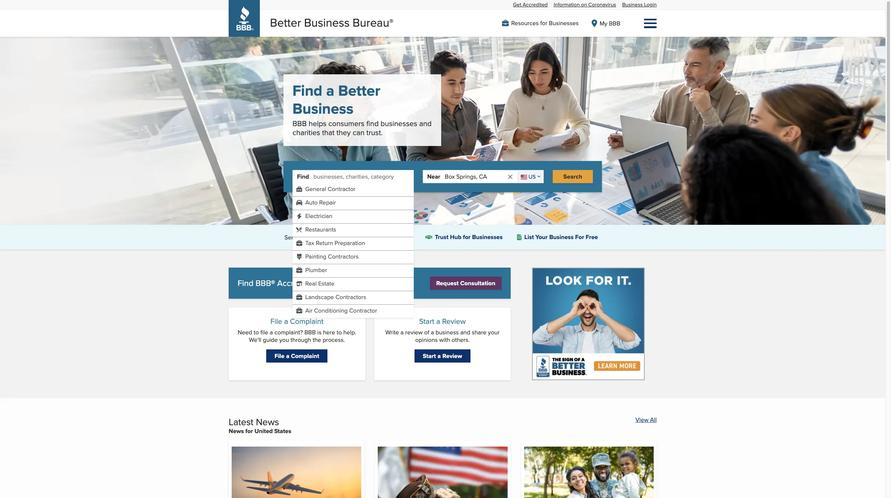 Task type: describe. For each thing, give the bounding box(es) containing it.
states
[[274, 427, 291, 436]]

latest news news for united states
[[229, 416, 291, 436]]

air
[[305, 307, 313, 315]]

start a review write a review of a business and share your opinions with others.
[[386, 316, 500, 344]]

review for start a review write a review of a business and share your opinions with others.
[[442, 316, 466, 327]]

can
[[353, 127, 365, 138]]

veteran solute american flag image
[[378, 447, 508, 499]]

better business bureau ®
[[270, 14, 394, 31]]

review
[[405, 328, 423, 337]]

real
[[305, 280, 317, 288]]

get accredited link for trust hub for businesses link
[[360, 231, 415, 244]]

return
[[316, 239, 333, 248]]

auto repair
[[305, 198, 336, 207]]

general
[[305, 185, 326, 194]]

helps
[[309, 118, 327, 129]]

bureau
[[353, 14, 389, 31]]

file for file a complaint
[[275, 352, 285, 361]]

resources
[[511, 19, 539, 27]]

bbb inside "find a better business bbb helps consumers find businesses and charities that they can trust."
[[293, 118, 307, 129]]

painting contractors
[[305, 253, 359, 261]]

find for businesses
[[238, 277, 254, 289]]

for right hub
[[463, 233, 471, 242]]

us
[[529, 173, 536, 181]]

hub
[[450, 233, 462, 242]]

information
[[554, 1, 580, 8]]

2 horizontal spatial accredited
[[523, 1, 548, 8]]

search button
[[553, 170, 593, 183]]

find
[[367, 118, 379, 129]]

here
[[323, 328, 335, 337]]

0 vertical spatial better
[[270, 14, 301, 31]]

look for it. the sign of a better business. click to learn more. image
[[532, 268, 645, 381]]

find a better business bbb helps consumers find businesses and charities that they can trust.
[[293, 80, 432, 138]]

and for better
[[419, 118, 432, 129]]

tax
[[305, 239, 314, 248]]

help.
[[344, 328, 356, 337]]

guide
[[263, 336, 278, 344]]

for left the return
[[308, 233, 316, 242]]

1 vertical spatial find
[[297, 172, 309, 181]]

a up business
[[436, 316, 440, 327]]

request consultation
[[436, 279, 496, 288]]

your
[[536, 233, 548, 242]]

2 to from the left
[[337, 328, 342, 337]]

that
[[322, 127, 335, 138]]

my
[[600, 19, 608, 28]]

you
[[362, 277, 375, 289]]

others.
[[452, 336, 470, 344]]

0 horizontal spatial trust
[[394, 277, 412, 289]]

1 horizontal spatial trust
[[435, 233, 449, 242]]

you
[[279, 336, 289, 344]]

landscape contractors
[[305, 293, 366, 302]]

with
[[439, 336, 450, 344]]

request
[[436, 279, 459, 288]]

®
[[389, 16, 394, 28]]

free
[[586, 233, 598, 242]]

businesses for trust hub for businesses
[[472, 233, 503, 242]]

start a review
[[423, 352, 462, 361]]

air conditioning contractor
[[305, 307, 377, 315]]

business login
[[622, 1, 657, 8]]

a up complaint?
[[284, 316, 288, 327]]

united
[[255, 427, 273, 436]]

painting
[[305, 253, 327, 261]]

information on coronavirus link
[[554, 1, 616, 8]]

0 horizontal spatial get accredited
[[372, 233, 412, 242]]

trust hub for businesses
[[435, 233, 503, 242]]

search
[[564, 173, 583, 181]]

through
[[291, 336, 311, 344]]

african american active duty military man holding young daughter smiling with wife image
[[524, 447, 654, 499]]

auto
[[305, 198, 318, 207]]

a right "file"
[[270, 328, 273, 337]]

login
[[644, 1, 657, 8]]

repair
[[319, 198, 336, 207]]

find bbb® accredited businesses you can trust
[[238, 277, 412, 289]]

0 vertical spatial bbb
[[609, 19, 621, 28]]

list your business for free
[[525, 233, 598, 242]]

clear search image
[[507, 173, 514, 180]]

Near field
[[445, 170, 503, 183]]

business
[[436, 328, 459, 337]]

can
[[377, 277, 392, 289]]

for inside latest news news for united states
[[246, 427, 253, 436]]

a group of young professionals reviewing sheets of graphs and charts. at the head of the table sits an older man overseeing the meeting. image
[[0, 37, 886, 225]]

information on coronavirus
[[554, 1, 616, 8]]

complaint?
[[275, 328, 303, 337]]

the
[[313, 336, 321, 344]]

coronavirus
[[589, 1, 616, 8]]

resources for businesses link
[[502, 19, 579, 27]]

consumers
[[329, 118, 365, 129]]

latest
[[229, 416, 254, 429]]

your
[[488, 328, 500, 337]]

complaint for file a complaint need to file a complaint? bbb is here to help. we'll guide you through the process.
[[290, 316, 324, 327]]



Task type: vqa. For each thing, say whether or not it's contained in the screenshot.
the "opinions"
yes



Task type: locate. For each thing, give the bounding box(es) containing it.
air conditioning contractor button
[[305, 307, 377, 315], [305, 307, 377, 315]]

a right write
[[401, 328, 404, 337]]

electrician button
[[305, 212, 332, 221], [305, 212, 332, 221]]

review up business
[[442, 316, 466, 327]]

contractors down preparation
[[328, 253, 359, 261]]

1 vertical spatial contractors
[[336, 293, 366, 302]]

complaint inside file a complaint need to file a complaint? bbb is here to help. we'll guide you through the process.
[[290, 316, 324, 327]]

1 vertical spatial accredited
[[383, 233, 412, 242]]

plumber button
[[305, 266, 327, 275], [305, 266, 327, 275]]

resources for businesses
[[511, 19, 579, 27]]

contractors for painting contractors
[[328, 253, 359, 261]]

2 vertical spatial businesses
[[319, 277, 360, 289]]

1 vertical spatial complaint
[[291, 352, 319, 361]]

0 vertical spatial get accredited
[[513, 1, 548, 8]]

businesses
[[381, 118, 417, 129]]

a inside "find a better business bbb helps consumers find businesses and charities that they can trust."
[[326, 80, 335, 102]]

file
[[271, 316, 282, 327], [275, 352, 285, 361]]

businesses for find bbb® accredited businesses you can trust
[[319, 277, 360, 289]]

file a complaint need to file a complaint? bbb is here to help. we'll guide you through the process.
[[238, 316, 356, 344]]

for
[[575, 233, 584, 242]]

file a complaint
[[275, 352, 319, 361]]

landscape contractors button
[[305, 293, 366, 302], [305, 293, 366, 302]]

a right of
[[431, 328, 434, 337]]

consultation
[[460, 279, 496, 288]]

charities
[[293, 127, 320, 138]]

business login link
[[622, 1, 657, 8]]

2 horizontal spatial businesses
[[549, 19, 579, 27]]

get right preparation
[[372, 233, 381, 242]]

start
[[419, 316, 434, 327], [423, 352, 436, 361]]

to left "file"
[[254, 328, 259, 337]]

near
[[427, 172, 440, 181]]

for
[[540, 19, 548, 27], [463, 233, 471, 242], [308, 233, 316, 242], [246, 427, 253, 436]]

get accredited link for information on coronavirus link
[[513, 1, 548, 8]]

file up complaint?
[[271, 316, 282, 327]]

bbb right my
[[609, 19, 621, 28]]

and
[[419, 118, 432, 129], [461, 328, 470, 337]]

and right businesses
[[419, 118, 432, 129]]

plumber
[[305, 266, 327, 275]]

to right here
[[337, 328, 342, 337]]

process.
[[323, 336, 345, 344]]

view all link
[[636, 416, 657, 425]]

Find search field
[[314, 170, 414, 183]]

better inside "find a better business bbb helps consumers find businesses and charities that they can trust."
[[338, 80, 381, 102]]

start down opinions
[[423, 352, 436, 361]]

0 horizontal spatial get accredited link
[[360, 231, 415, 244]]

is
[[317, 328, 322, 337]]

businesses:
[[317, 233, 348, 242]]

find
[[293, 80, 323, 102], [297, 172, 309, 181], [238, 277, 254, 289]]

0 vertical spatial file
[[271, 316, 282, 327]]

1 vertical spatial get
[[372, 233, 381, 242]]

business inside "find a better business bbb helps consumers find businesses and charities that they can trust."
[[293, 98, 354, 120]]

1 horizontal spatial to
[[337, 328, 342, 337]]

1 horizontal spatial get
[[513, 1, 522, 8]]

painting contractors button
[[305, 253, 359, 261], [305, 253, 359, 261]]

0 vertical spatial contractors
[[328, 253, 359, 261]]

list your business for free link
[[513, 231, 601, 244]]

restaurants
[[305, 226, 336, 234]]

0 horizontal spatial better
[[270, 14, 301, 31]]

1 vertical spatial trust
[[394, 277, 412, 289]]

contractor
[[328, 185, 356, 194], [349, 307, 377, 315]]

0 horizontal spatial businesses
[[319, 277, 360, 289]]

0 vertical spatial complaint
[[290, 316, 324, 327]]

0 vertical spatial contractor
[[328, 185, 356, 194]]

need
[[238, 328, 252, 337]]

preparation
[[335, 239, 365, 248]]

businesses
[[549, 19, 579, 27], [472, 233, 503, 242], [319, 277, 360, 289]]

and inside "find a better business bbb helps consumers find businesses and charities that they can trust."
[[419, 118, 432, 129]]

news
[[256, 416, 279, 429], [229, 427, 244, 436]]

1 to from the left
[[254, 328, 259, 337]]

start for start a review write a review of a business and share your opinions with others.
[[419, 316, 434, 327]]

0 horizontal spatial news
[[229, 427, 244, 436]]

request consultation link
[[430, 277, 502, 290]]

review down with
[[443, 352, 462, 361]]

services
[[285, 233, 307, 242]]

start a review link
[[415, 350, 471, 363]]

1 horizontal spatial and
[[461, 328, 470, 337]]

2 vertical spatial bbb
[[305, 328, 316, 337]]

complaint for file a complaint
[[291, 352, 319, 361]]

auto repair button
[[305, 198, 336, 207], [305, 198, 336, 207]]

0 horizontal spatial accredited
[[277, 277, 317, 289]]

start for start a review
[[423, 352, 436, 361]]

0 vertical spatial get
[[513, 1, 522, 8]]

contractor up repair
[[328, 185, 356, 194]]

2 vertical spatial accredited
[[277, 277, 317, 289]]

1 vertical spatial review
[[443, 352, 462, 361]]

and left share
[[461, 328, 470, 337]]

1 horizontal spatial get accredited
[[513, 1, 548, 8]]

0 vertical spatial and
[[419, 118, 432, 129]]

0 vertical spatial get accredited link
[[513, 1, 548, 8]]

to
[[254, 328, 259, 337], [337, 328, 342, 337]]

businesses up landscape contractors
[[319, 277, 360, 289]]

and for review
[[461, 328, 470, 337]]

airplane flying in a sunset sky image
[[232, 447, 362, 499]]

start up of
[[419, 316, 434, 327]]

opinions
[[415, 336, 438, 344]]

view
[[636, 416, 649, 425]]

a down 'you'
[[286, 352, 290, 361]]

1 vertical spatial get accredited link
[[360, 231, 415, 244]]

1 horizontal spatial news
[[256, 416, 279, 429]]

accredited
[[523, 1, 548, 8], [383, 233, 412, 242], [277, 277, 317, 289]]

we'll
[[249, 336, 261, 344]]

for right 'resources'
[[540, 19, 548, 27]]

1 vertical spatial and
[[461, 328, 470, 337]]

news left 'united'
[[229, 427, 244, 436]]

complaint down through
[[291, 352, 319, 361]]

write
[[386, 328, 399, 337]]

and inside start a review write a review of a business and share your opinions with others.
[[461, 328, 470, 337]]

1 vertical spatial contractor
[[349, 307, 377, 315]]

trust right can
[[394, 277, 412, 289]]

my bbb button
[[591, 19, 621, 28]]

bbb inside file a complaint need to file a complaint? bbb is here to help. we'll guide you through the process.
[[305, 328, 316, 337]]

a down with
[[438, 352, 441, 361]]

trust hub for businesses link
[[423, 231, 506, 244]]

real estate button
[[305, 280, 335, 288], [305, 280, 335, 288]]

0 vertical spatial review
[[442, 316, 466, 327]]

0 vertical spatial start
[[419, 316, 434, 327]]

services for businesses:
[[285, 233, 348, 242]]

all
[[650, 416, 657, 425]]

1 vertical spatial start
[[423, 352, 436, 361]]

file inside file a complaint need to file a complaint? bbb is here to help. we'll guide you through the process.
[[271, 316, 282, 327]]

a up helps
[[326, 80, 335, 102]]

contractors up air conditioning contractor
[[336, 293, 366, 302]]

find inside "find a better business bbb helps consumers find businesses and charities that they can trust."
[[293, 80, 323, 102]]

1 vertical spatial better
[[338, 80, 381, 102]]

2 vertical spatial find
[[238, 277, 254, 289]]

file a complaint link
[[266, 350, 328, 363]]

businesses down information
[[549, 19, 579, 27]]

find for business
[[293, 80, 323, 102]]

file
[[261, 328, 268, 337]]

review for start a review
[[443, 352, 462, 361]]

0 vertical spatial accredited
[[523, 1, 548, 8]]

trust left hub
[[435, 233, 449, 242]]

0 horizontal spatial and
[[419, 118, 432, 129]]

businesses right hub
[[472, 233, 503, 242]]

0 vertical spatial find
[[293, 80, 323, 102]]

get accredited
[[513, 1, 548, 8], [372, 233, 412, 242]]

complaint down the air
[[290, 316, 324, 327]]

business
[[622, 1, 643, 8], [304, 14, 350, 31], [293, 98, 354, 120], [549, 233, 574, 242]]

of
[[424, 328, 430, 337]]

they
[[337, 127, 351, 138]]

start inside start a review write a review of a business and share your opinions with others.
[[419, 316, 434, 327]]

US field
[[518, 170, 544, 183]]

news right latest
[[256, 416, 279, 429]]

complaint
[[290, 316, 324, 327], [291, 352, 319, 361]]

bbb left is
[[305, 328, 316, 337]]

review inside start a review write a review of a business and share your opinions with others.
[[442, 316, 466, 327]]

find left 'bbb®'
[[238, 277, 254, 289]]

0 horizontal spatial to
[[254, 328, 259, 337]]

tax return preparation
[[305, 239, 365, 248]]

1 vertical spatial get accredited
[[372, 233, 412, 242]]

0 vertical spatial businesses
[[549, 19, 579, 27]]

my bbb
[[600, 19, 621, 28]]

conditioning
[[314, 307, 348, 315]]

1 horizontal spatial get accredited link
[[513, 1, 548, 8]]

1 horizontal spatial businesses
[[472, 233, 503, 242]]

general contractor
[[305, 185, 356, 194]]

file down 'you'
[[275, 352, 285, 361]]

list
[[525, 233, 534, 242]]

0 horizontal spatial get
[[372, 233, 381, 242]]

landscape
[[305, 293, 334, 302]]

for left 'united'
[[246, 427, 253, 436]]

view all
[[636, 416, 657, 425]]

0 vertical spatial trust
[[435, 233, 449, 242]]

1 horizontal spatial better
[[338, 80, 381, 102]]

1 horizontal spatial accredited
[[383, 233, 412, 242]]

contractors
[[328, 253, 359, 261], [336, 293, 366, 302]]

1 vertical spatial bbb
[[293, 118, 307, 129]]

bbb
[[609, 19, 621, 28], [293, 118, 307, 129], [305, 328, 316, 337]]

contractors for landscape contractors
[[336, 293, 366, 302]]

restaurants button
[[305, 226, 336, 234], [305, 226, 336, 234]]

find up helps
[[293, 80, 323, 102]]

find up the general
[[297, 172, 309, 181]]

get up 'resources'
[[513, 1, 522, 8]]

electrician
[[305, 212, 332, 221]]

file for file a complaint need to file a complaint? bbb is here to help. we'll guide you through the process.
[[271, 316, 282, 327]]

1 vertical spatial businesses
[[472, 233, 503, 242]]

bbb®
[[256, 277, 275, 289]]

bbb left helps
[[293, 118, 307, 129]]

trust.
[[367, 127, 383, 138]]

contractor up help.
[[349, 307, 377, 315]]

1 vertical spatial file
[[275, 352, 285, 361]]



